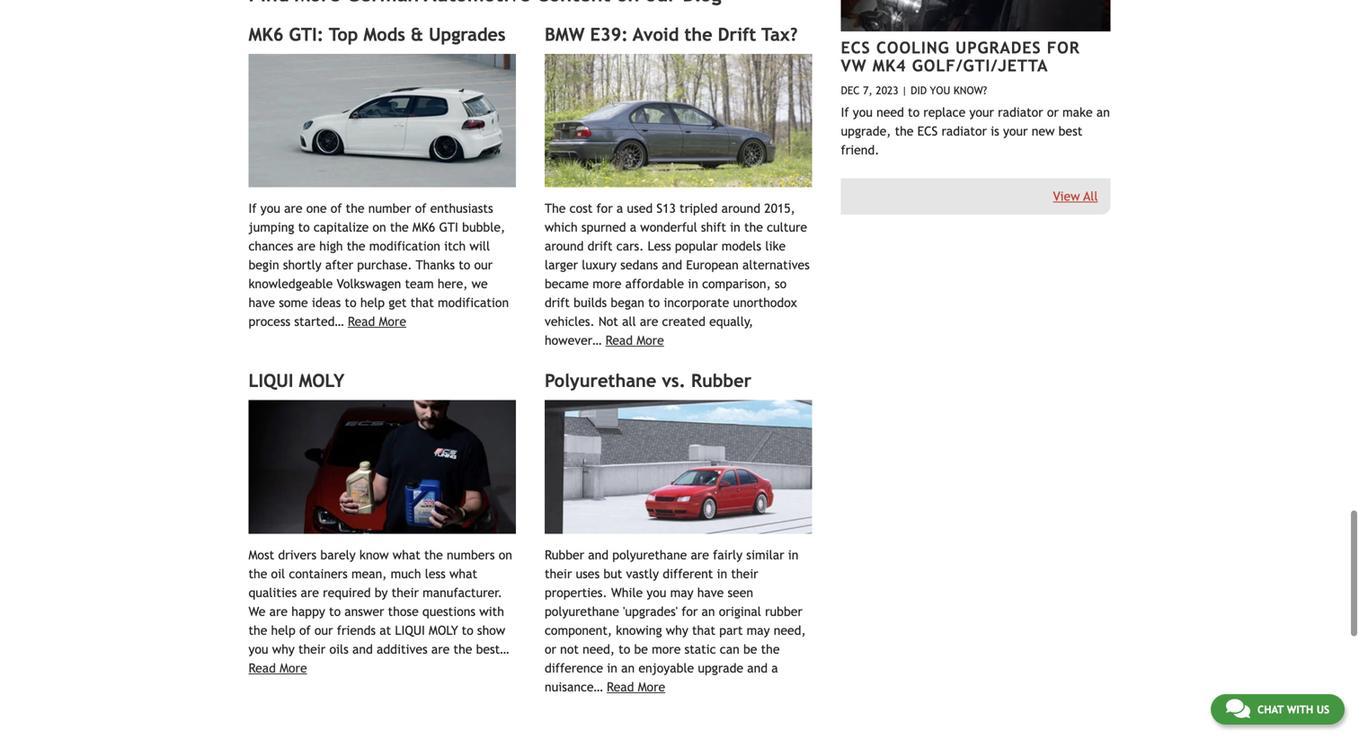 Task type: vqa. For each thing, say whether or not it's contained in the screenshot.
$11.99
no



Task type: locate. For each thing, give the bounding box(es) containing it.
1 horizontal spatial with
[[1287, 704, 1313, 716]]

0 horizontal spatial mk6
[[249, 24, 284, 45]]

around
[[721, 201, 761, 216], [545, 239, 584, 254]]

1 vertical spatial around
[[545, 239, 584, 254]]

1 vertical spatial have
[[697, 586, 724, 600]]

an right make
[[1097, 105, 1110, 119]]

bmw e39 image
[[545, 54, 812, 187]]

started…
[[294, 315, 344, 329]]

of down the happy
[[299, 624, 311, 638]]

1 vertical spatial ecs
[[917, 124, 938, 138]]

2 vertical spatial for
[[682, 605, 698, 619]]

best…
[[476, 643, 509, 657]]

0 horizontal spatial that
[[411, 296, 434, 310]]

are inside rubber and polyurethane are fairly similar in their uses but vastly different in their properties. while you may have seen polyurethane 'upgrades' for an original rubber component, knowing why that part may need, or not need, to be more static can be the difference in an enjoyable upgrade and a nuisance…
[[691, 548, 709, 563]]

of
[[331, 201, 342, 216], [415, 201, 426, 216], [299, 624, 311, 638]]

drift
[[718, 24, 756, 45]]

need, down component,
[[583, 643, 615, 657]]

1 horizontal spatial ecs
[[917, 124, 938, 138]]

volkswagen
[[337, 277, 401, 291]]

different
[[663, 567, 713, 581]]

more for polyurethane
[[638, 680, 665, 695]]

why up the static
[[666, 624, 688, 638]]

what up manufacturer.
[[449, 567, 477, 581]]

which
[[545, 220, 578, 235]]

1 horizontal spatial a
[[630, 220, 637, 235]]

will
[[470, 239, 490, 254]]

read more link down the we
[[249, 661, 307, 676]]

an
[[1097, 105, 1110, 119], [702, 605, 715, 619], [621, 661, 635, 676]]

for inside the ecs cooling upgrades for vw mk4 golf/gti/jetta
[[1047, 38, 1080, 57]]

you up jumping
[[260, 201, 280, 216]]

radiator down 'replace'
[[942, 124, 987, 138]]

0 horizontal spatial rubber
[[545, 548, 584, 563]]

uses
[[576, 567, 600, 581]]

1 vertical spatial your
[[1003, 124, 1028, 138]]

0 vertical spatial for
[[1047, 38, 1080, 57]]

process
[[249, 315, 290, 329]]

the inside the cost for a used s13 tripled around 2015, which spurned a wonderful shift in the culture around drift cars. less popular models like larger luxury sedans and european alternatives became more affordable in comparison, so drift builds began to incorporate unorthodox vehicles. not all are created equally, however…
[[744, 220, 763, 235]]

to down "knowing"
[[619, 643, 630, 657]]

for inside the cost for a used s13 tripled around 2015, which spurned a wonderful shift in the culture around drift cars. less popular models like larger luxury sedans and european alternatives became more affordable in comparison, so drift builds began to incorporate unorthodox vehicles. not all are created equally, however…
[[596, 201, 613, 216]]

0 vertical spatial or
[[1047, 105, 1059, 119]]

may down the original
[[747, 624, 770, 638]]

if up jumping
[[249, 201, 257, 216]]

to down did
[[908, 105, 920, 119]]

nuisance…
[[545, 680, 603, 695]]

are right all
[[640, 315, 658, 329]]

high
[[319, 239, 343, 254]]

0 vertical spatial with
[[479, 605, 504, 619]]

read inside "most drivers barely know what the numbers on the oil containers mean, much less what qualities are required by their manufacturer. we are happy to answer those questions with the help of our friends at liqui moly to show you why their oils and additives are the best… read more"
[[249, 661, 276, 676]]

a right upgrade
[[772, 661, 778, 676]]

0 vertical spatial ecs
[[841, 38, 871, 57]]

ecs left mk4
[[841, 38, 871, 57]]

tripled
[[680, 201, 718, 216]]

mk6 gti: top mods & upgrades link
[[249, 24, 506, 45]]

read more for the
[[606, 334, 664, 348]]

1 horizontal spatial on
[[499, 548, 512, 563]]

2 vertical spatial a
[[772, 661, 778, 676]]

be
[[634, 643, 648, 657], [743, 643, 757, 657]]

top
[[329, 24, 358, 45]]

know?
[[954, 84, 987, 96]]

the inside 'dec 7, 2023 | did you know? if you need to replace your radiator or make an upgrade, the ecs radiator is your new best friend.'
[[895, 124, 914, 138]]

your right is
[[1003, 124, 1028, 138]]

difference
[[545, 661, 603, 676]]

0 vertical spatial on
[[373, 220, 386, 235]]

we
[[472, 277, 488, 291]]

original
[[719, 605, 761, 619]]

more up enjoyable
[[652, 643, 681, 657]]

0 vertical spatial an
[[1097, 105, 1110, 119]]

an inside 'dec 7, 2023 | did you know? if you need to replace your radiator or make an upgrade, the ecs radiator is your new best friend.'
[[1097, 105, 1110, 119]]

more inside "most drivers barely know what the numbers on the oil containers mean, much less what qualities are required by their manufacturer. we are happy to answer those questions with the help of our friends at liqui moly to show you why their oils and additives are the best… read more"
[[280, 661, 307, 676]]

us
[[1317, 704, 1330, 716]]

read more down "get"
[[348, 315, 406, 329]]

your up is
[[969, 105, 994, 119]]

friend.
[[841, 143, 879, 157]]

0 vertical spatial help
[[360, 296, 385, 310]]

have
[[249, 296, 275, 310], [697, 586, 724, 600]]

chat with us link
[[1211, 695, 1345, 725]]

0 vertical spatial if
[[841, 105, 849, 119]]

unorthodox
[[733, 296, 797, 310]]

moly
[[299, 370, 345, 392], [429, 624, 458, 638]]

you up 'upgrades'
[[647, 586, 667, 600]]

1 horizontal spatial liqui
[[395, 624, 425, 638]]

0 vertical spatial liqui
[[249, 370, 293, 392]]

their
[[545, 567, 572, 581], [731, 567, 758, 581], [392, 586, 419, 600], [298, 643, 326, 657]]

polyurethane up vastly
[[612, 548, 687, 563]]

the inside rubber and polyurethane are fairly similar in their uses but vastly different in their properties. while you may have seen polyurethane 'upgrades' for an original rubber component, knowing why that part may need, or not need, to be more static can be the difference in an enjoyable upgrade and a nuisance…
[[761, 643, 780, 657]]

1 vertical spatial our
[[315, 624, 333, 638]]

1 vertical spatial need,
[[583, 643, 615, 657]]

sedans
[[620, 258, 658, 272]]

to right the ideas
[[345, 296, 357, 310]]

builds
[[574, 296, 607, 310]]

1 vertical spatial or
[[545, 643, 556, 657]]

shortly
[[283, 258, 322, 272]]

more down created
[[637, 334, 664, 348]]

0 vertical spatial that
[[411, 296, 434, 310]]

ecs cooling upgrades for vw mk4 golf/gti/jetta link
[[841, 38, 1080, 75]]

what
[[393, 548, 420, 563], [449, 567, 477, 581]]

comparison,
[[702, 277, 771, 291]]

created
[[662, 315, 706, 329]]

1 vertical spatial if
[[249, 201, 257, 216]]

ecs cooling upgrades for vw mk4 golf/gti/jetta
[[841, 38, 1080, 75]]

on down the number
[[373, 220, 386, 235]]

1 vertical spatial that
[[692, 624, 716, 638]]

on inside if you are one of the number of enthusiasts jumping to capitalize on the mk6 gti bubble, chances are high the modification itch will begin shortly after purchase. thanks to our knowledgeable volkswagen team here, we have some ideas to help get that modification process started…
[[373, 220, 386, 235]]

of inside "most drivers barely know what the numbers on the oil containers mean, much less what qualities are required by their manufacturer. we are happy to answer those questions with the help of our friends at liqui moly to show you why their oils and additives are the best… read more"
[[299, 624, 311, 638]]

polyurethane
[[612, 548, 687, 563], [545, 605, 619, 619]]

in right similar
[[788, 548, 799, 563]]

read more
[[348, 315, 406, 329], [606, 334, 664, 348], [607, 680, 665, 695]]

the up less at the bottom left of the page
[[424, 548, 443, 563]]

0 horizontal spatial our
[[315, 624, 333, 638]]

with up show
[[479, 605, 504, 619]]

0 horizontal spatial upgrades
[[429, 24, 506, 45]]

in down fairly
[[717, 567, 727, 581]]

much
[[391, 567, 421, 581]]

their up seen
[[731, 567, 758, 581]]

upgrades inside the ecs cooling upgrades for vw mk4 golf/gti/jetta
[[956, 38, 1041, 57]]

0 horizontal spatial need,
[[583, 643, 615, 657]]

1 horizontal spatial mk6
[[413, 220, 435, 235]]

more
[[593, 277, 622, 291], [652, 643, 681, 657]]

more down the happy
[[280, 661, 307, 676]]

the up "capitalize"
[[346, 201, 365, 216]]

read more down all
[[606, 334, 664, 348]]

the up models
[[744, 220, 763, 235]]

read down volkswagen
[[348, 315, 375, 329]]

are down qualities
[[269, 605, 288, 619]]

of right the number
[[415, 201, 426, 216]]

0 horizontal spatial a
[[617, 201, 623, 216]]

our inside "most drivers barely know what the numbers on the oil containers mean, much less what qualities are required by their manufacturer. we are happy to answer those questions with the help of our friends at liqui moly to show you why their oils and additives are the best… read more"
[[315, 624, 333, 638]]

2 be from the left
[[743, 643, 757, 657]]

to inside 'dec 7, 2023 | did you know? if you need to replace your radiator or make an upgrade, the ecs radiator is your new best friend.'
[[908, 105, 920, 119]]

upgrades down "ecs cooling upgrades for vw mk4 golf/gti/jetta" "image"
[[956, 38, 1041, 57]]

help inside if you are one of the number of enthusiasts jumping to capitalize on the mk6 gti bubble, chances are high the modification itch will begin shortly after purchase. thanks to our knowledgeable volkswagen team here, we have some ideas to help get that modification process started…
[[360, 296, 385, 310]]

0 vertical spatial read more
[[348, 315, 406, 329]]

2 horizontal spatial a
[[772, 661, 778, 676]]

affordable
[[625, 277, 684, 291]]

answer
[[345, 605, 384, 619]]

the left the best…
[[454, 643, 472, 657]]

1 vertical spatial rubber
[[545, 548, 584, 563]]

2 vertical spatial an
[[621, 661, 635, 676]]

their left "oils"
[[298, 643, 326, 657]]

more down luxury on the left top of page
[[593, 277, 622, 291]]

upgrades
[[429, 24, 506, 45], [956, 38, 1041, 57]]

mk6
[[249, 24, 284, 45], [413, 220, 435, 235]]

1 vertical spatial liqui
[[395, 624, 425, 638]]

moly inside "most drivers barely know what the numbers on the oil containers mean, much less what qualities are required by their manufacturer. we are happy to answer those questions with the help of our friends at liqui moly to show you why their oils and additives are the best… read more"
[[429, 624, 458, 638]]

1 horizontal spatial an
[[702, 605, 715, 619]]

0 horizontal spatial ecs
[[841, 38, 871, 57]]

be right the can
[[743, 643, 757, 657]]

have up process
[[249, 296, 275, 310]]

for up make
[[1047, 38, 1080, 57]]

or inside rubber and polyurethane are fairly similar in their uses but vastly different in their properties. while you may have seen polyurethane 'upgrades' for an original rubber component, knowing why that part may need, or not need, to be more static can be the difference in an enjoyable upgrade and a nuisance…
[[545, 643, 556, 657]]

modification down we
[[438, 296, 509, 310]]

0 vertical spatial rubber
[[691, 370, 752, 392]]

bubble,
[[462, 220, 505, 235]]

0 vertical spatial may
[[670, 586, 694, 600]]

are right additives
[[431, 643, 450, 657]]

read more link for gti:
[[348, 315, 406, 329]]

0 horizontal spatial on
[[373, 220, 386, 235]]

mk6 gti: top mods & upgrades
[[249, 24, 506, 45]]

to inside rubber and polyurethane are fairly similar in their uses but vastly different in their properties. while you may have seen polyurethane 'upgrades' for an original rubber component, knowing why that part may need, or not need, to be more static can be the difference in an enjoyable upgrade and a nuisance…
[[619, 643, 630, 657]]

oil
[[271, 567, 285, 581]]

1 horizontal spatial have
[[697, 586, 724, 600]]

1 vertical spatial for
[[596, 201, 613, 216]]

new
[[1032, 124, 1055, 138]]

0 horizontal spatial help
[[271, 624, 296, 638]]

spurned
[[581, 220, 626, 235]]

0 vertical spatial moly
[[299, 370, 345, 392]]

read for mk6
[[348, 315, 375, 329]]

0 vertical spatial your
[[969, 105, 994, 119]]

are up the happy
[[301, 586, 319, 600]]

seen
[[728, 586, 753, 600]]

or left not
[[545, 643, 556, 657]]

a left used
[[617, 201, 623, 216]]

with left us
[[1287, 704, 1313, 716]]

the down rubber
[[761, 643, 780, 657]]

1 vertical spatial may
[[747, 624, 770, 638]]

0 horizontal spatial radiator
[[942, 124, 987, 138]]

may down different
[[670, 586, 694, 600]]

read more down enjoyable
[[607, 680, 665, 695]]

an left the original
[[702, 605, 715, 619]]

read more link for vs.
[[607, 680, 665, 695]]

why inside "most drivers barely know what the numbers on the oil containers mean, much less what qualities are required by their manufacturer. we are happy to answer those questions with the help of our friends at liqui moly to show you why their oils and additives are the best… read more"
[[272, 643, 295, 657]]

view all link
[[1053, 189, 1098, 204]]

read right "nuisance…"
[[607, 680, 634, 695]]

with
[[479, 605, 504, 619], [1287, 704, 1313, 716]]

1 horizontal spatial may
[[747, 624, 770, 638]]

our inside if you are one of the number of enthusiasts jumping to capitalize on the mk6 gti bubble, chances are high the modification itch will begin shortly after purchase. thanks to our knowledgeable volkswagen team here, we have some ideas to help get that modification process started…
[[474, 258, 493, 272]]

1 horizontal spatial if
[[841, 105, 849, 119]]

if inside 'dec 7, 2023 | did you know? if you need to replace your radiator or make an upgrade, the ecs radiator is your new best friend.'
[[841, 105, 849, 119]]

1 horizontal spatial be
[[743, 643, 757, 657]]

around up larger
[[545, 239, 584, 254]]

0 vertical spatial have
[[249, 296, 275, 310]]

used
[[627, 201, 653, 216]]

to down 'one'
[[298, 220, 310, 235]]

help down the happy
[[271, 624, 296, 638]]

mk6 left 'gti'
[[413, 220, 435, 235]]

a up 'cars.' at the left top
[[630, 220, 637, 235]]

the down need
[[895, 124, 914, 138]]

1 horizontal spatial radiator
[[998, 105, 1043, 119]]

mk4
[[873, 56, 907, 75]]

more down enjoyable
[[638, 680, 665, 695]]

0 vertical spatial around
[[721, 201, 761, 216]]

not
[[560, 643, 579, 657]]

read
[[348, 315, 375, 329], [606, 334, 633, 348], [249, 661, 276, 676], [607, 680, 634, 695]]

1 horizontal spatial help
[[360, 296, 385, 310]]

polyurethane up component,
[[545, 605, 619, 619]]

0 horizontal spatial why
[[272, 643, 295, 657]]

more inside the cost for a used s13 tripled around 2015, which spurned a wonderful shift in the culture around drift cars. less popular models like larger luxury sedans and european alternatives became more affordable in comparison, so drift builds began to incorporate unorthodox vehicles. not all are created equally, however…
[[593, 277, 622, 291]]

that down the team
[[411, 296, 434, 310]]

and up uses in the bottom left of the page
[[588, 548, 609, 563]]

1 vertical spatial radiator
[[942, 124, 987, 138]]

0 vertical spatial mk6
[[249, 24, 284, 45]]

1 horizontal spatial more
[[652, 643, 681, 657]]

liqui
[[249, 370, 293, 392], [395, 624, 425, 638]]

0 horizontal spatial liqui
[[249, 370, 293, 392]]

you
[[853, 105, 873, 119], [260, 201, 280, 216], [647, 586, 667, 600], [249, 643, 268, 657]]

knowledgeable
[[249, 277, 333, 291]]

drift down became
[[545, 296, 570, 310]]

did
[[911, 84, 927, 96]]

of up "capitalize"
[[331, 201, 342, 216]]

0 vertical spatial why
[[666, 624, 688, 638]]

0 horizontal spatial if
[[249, 201, 257, 216]]

you down the we
[[249, 643, 268, 657]]

in up incorporate
[[688, 277, 698, 291]]

0 horizontal spatial what
[[393, 548, 420, 563]]

1 horizontal spatial that
[[692, 624, 716, 638]]

know
[[359, 548, 389, 563]]

1 horizontal spatial our
[[474, 258, 493, 272]]

barely
[[320, 548, 356, 563]]

read more link down all
[[606, 334, 664, 348]]

liqui down process
[[249, 370, 293, 392]]

1 vertical spatial read more
[[606, 334, 664, 348]]

2015,
[[764, 201, 795, 216]]

1 horizontal spatial or
[[1047, 105, 1059, 119]]

volkswagen gti mk6 image
[[249, 54, 516, 187]]

0 horizontal spatial more
[[593, 277, 622, 291]]

1 vertical spatial moly
[[429, 624, 458, 638]]

1 horizontal spatial why
[[666, 624, 688, 638]]

read more link
[[348, 315, 406, 329], [606, 334, 664, 348], [249, 661, 307, 676], [607, 680, 665, 695]]

vw
[[841, 56, 867, 75]]

1 vertical spatial a
[[630, 220, 637, 235]]

0 vertical spatial polyurethane
[[612, 548, 687, 563]]

0 horizontal spatial moly
[[299, 370, 345, 392]]

and inside the cost for a used s13 tripled around 2015, which spurned a wonderful shift in the culture around drift cars. less popular models like larger luxury sedans and european alternatives became more affordable in comparison, so drift builds began to incorporate unorthodox vehicles. not all are created equally, however…
[[662, 258, 682, 272]]

rubber up uses in the bottom left of the page
[[545, 548, 584, 563]]

if down dec at right
[[841, 105, 849, 119]]

and down friends
[[352, 643, 373, 657]]

help inside "most drivers barely know what the numbers on the oil containers mean, much less what qualities are required by their manufacturer. we are happy to answer those questions with the help of our friends at liqui moly to show you why their oils and additives are the best… read more"
[[271, 624, 296, 638]]

ecs inside 'dec 7, 2023 | did you know? if you need to replace your radiator or make an upgrade, the ecs radiator is your new best friend.'
[[917, 124, 938, 138]]

mk6 inside if you are one of the number of enthusiasts jumping to capitalize on the mk6 gti bubble, chances are high the modification itch will begin shortly after purchase. thanks to our knowledgeable volkswagen team here, we have some ideas to help get that modification process started…
[[413, 220, 435, 235]]

need
[[877, 105, 904, 119]]

1 vertical spatial on
[[499, 548, 512, 563]]

1 vertical spatial mk6
[[413, 220, 435, 235]]

1 vertical spatial an
[[702, 605, 715, 619]]

european
[[686, 258, 739, 272]]

make
[[1063, 105, 1093, 119]]

1 vertical spatial why
[[272, 643, 295, 657]]

their down 'much' in the left of the page
[[392, 586, 419, 600]]

0 vertical spatial a
[[617, 201, 623, 216]]

upgrades right &
[[429, 24, 506, 45]]

0 vertical spatial drift
[[588, 239, 613, 254]]

on inside "most drivers barely know what the numbers on the oil containers mean, much less what qualities are required by their manufacturer. we are happy to answer those questions with the help of our friends at liqui moly to show you why their oils and additives are the best… read more"
[[499, 548, 512, 563]]

rubber right vs.
[[691, 370, 752, 392]]

enthusiasts
[[430, 201, 493, 216]]

around up the shift
[[721, 201, 761, 216]]

0 horizontal spatial have
[[249, 296, 275, 310]]

are up different
[[691, 548, 709, 563]]

more for mk6
[[379, 315, 406, 329]]

what up 'much' in the left of the page
[[393, 548, 420, 563]]

or up new
[[1047, 105, 1059, 119]]

0 horizontal spatial may
[[670, 586, 694, 600]]

dec 7, 2023 | did you know? if you need to replace your radiator or make an upgrade, the ecs radiator is your new best friend.
[[841, 84, 1110, 157]]

however…
[[545, 334, 602, 348]]

be down "knowing"
[[634, 643, 648, 657]]

0 horizontal spatial around
[[545, 239, 584, 254]]

containers
[[289, 567, 348, 581]]

for inside rubber and polyurethane are fairly similar in their uses but vastly different in their properties. while you may have seen polyurethane 'upgrades' for an original rubber component, knowing why that part may need, or not need, to be more static can be the difference in an enjoyable upgrade and a nuisance…
[[682, 605, 698, 619]]

radiator up new
[[998, 105, 1043, 119]]

liqui down those
[[395, 624, 425, 638]]

0 horizontal spatial of
[[299, 624, 311, 638]]

you inside 'dec 7, 2023 | did you know? if you need to replace your radiator or make an upgrade, the ecs radiator is your new best friend.'
[[853, 105, 873, 119]]

1 vertical spatial with
[[1287, 704, 1313, 716]]

read down all
[[606, 334, 633, 348]]

vehicles.
[[545, 315, 595, 329]]

2 horizontal spatial of
[[415, 201, 426, 216]]

0 vertical spatial more
[[593, 277, 622, 291]]

our up "oils"
[[315, 624, 333, 638]]

mods
[[364, 24, 405, 45]]

their up properties.
[[545, 567, 572, 581]]

2 horizontal spatial for
[[1047, 38, 1080, 57]]

e39:
[[590, 24, 628, 45]]

rubber and polyurethane are fairly similar in their uses but vastly different in their properties. while you may have seen polyurethane 'upgrades' for an original rubber component, knowing why that part may need, or not need, to be more static can be the difference in an enjoyable upgrade and a nuisance…
[[545, 548, 806, 695]]

the down "capitalize"
[[347, 239, 365, 254]]

to down affordable at the top of the page
[[648, 296, 660, 310]]

why down the happy
[[272, 643, 295, 657]]

read down the we
[[249, 661, 276, 676]]

to down itch
[[459, 258, 470, 272]]

0 horizontal spatial for
[[596, 201, 613, 216]]

liqui moly products image
[[249, 401, 516, 534]]

that up the static
[[692, 624, 716, 638]]

all
[[622, 315, 636, 329]]



Task type: describe. For each thing, give the bounding box(es) containing it.
cost
[[570, 201, 593, 216]]

to down required
[[329, 605, 341, 619]]

not
[[599, 315, 618, 329]]

replace
[[923, 105, 966, 119]]

qualities
[[249, 586, 297, 600]]

the down the number
[[390, 220, 409, 235]]

are left 'one'
[[284, 201, 302, 216]]

have inside rubber and polyurethane are fairly similar in their uses but vastly different in their properties. while you may have seen polyurethane 'upgrades' for an original rubber component, knowing why that part may need, or not need, to be more static can be the difference in an enjoyable upgrade and a nuisance…
[[697, 586, 724, 600]]

thanks
[[416, 258, 455, 272]]

that inside rubber and polyurethane are fairly similar in their uses but vastly different in their properties. while you may have seen polyurethane 'upgrades' for an original rubber component, knowing why that part may need, or not need, to be more static can be the difference in an enjoyable upgrade and a nuisance…
[[692, 624, 716, 638]]

enjoyable
[[639, 661, 694, 676]]

are inside the cost for a used s13 tripled around 2015, which spurned a wonderful shift in the culture around drift cars. less popular models like larger luxury sedans and european alternatives became more affordable in comparison, so drift builds began to incorporate unorthodox vehicles. not all are created equally, however…
[[640, 315, 658, 329]]

polyurethane vs. rubber link
[[545, 370, 752, 392]]

read for bmw
[[606, 334, 633, 348]]

itch
[[444, 239, 466, 254]]

rubber inside rubber and polyurethane are fairly similar in their uses but vastly different in their properties. while you may have seen polyurethane 'upgrades' for an original rubber component, knowing why that part may need, or not need, to be more static can be the difference in an enjoyable upgrade and a nuisance…
[[545, 548, 584, 563]]

chat with us
[[1257, 704, 1330, 716]]

liqui moly link
[[249, 370, 345, 392]]

2 vertical spatial read more
[[607, 680, 665, 695]]

like
[[765, 239, 786, 254]]

1 horizontal spatial your
[[1003, 124, 1028, 138]]

oils
[[329, 643, 349, 657]]

golf/gti/jetta
[[912, 56, 1048, 75]]

wonderful
[[640, 220, 697, 235]]

most
[[249, 548, 274, 563]]

1 horizontal spatial what
[[449, 567, 477, 581]]

0 vertical spatial modification
[[369, 239, 440, 254]]

view
[[1053, 189, 1080, 204]]

1 horizontal spatial need,
[[774, 624, 806, 638]]

began
[[611, 296, 644, 310]]

0 horizontal spatial an
[[621, 661, 635, 676]]

most drivers barely know what the numbers on the oil containers mean, much less what qualities are required by their manufacturer. we are happy to answer those questions with the help of our friends at liqui moly to show you why their oils and additives are the best… read more
[[249, 548, 512, 676]]

0 vertical spatial radiator
[[998, 105, 1043, 119]]

knowing
[[616, 624, 662, 638]]

why inside rubber and polyurethane are fairly similar in their uses but vastly different in their properties. while you may have seen polyurethane 'upgrades' for an original rubber component, knowing why that part may need, or not need, to be more static can be the difference in an enjoyable upgrade and a nuisance…
[[666, 624, 688, 638]]

chances
[[249, 239, 293, 254]]

comments image
[[1226, 698, 1250, 720]]

cars.
[[616, 239, 644, 254]]

and right upgrade
[[747, 661, 768, 676]]

is
[[991, 124, 999, 138]]

1 horizontal spatial of
[[331, 201, 342, 216]]

component,
[[545, 624, 612, 638]]

shift
[[701, 220, 726, 235]]

the down most
[[249, 567, 267, 581]]

rubber
[[765, 605, 803, 619]]

bmw e39: avoid the drift tax? link
[[545, 24, 798, 45]]

'upgrades'
[[623, 605, 678, 619]]

culture
[[767, 220, 807, 235]]

luxury
[[582, 258, 617, 272]]

1 be from the left
[[634, 643, 648, 657]]

&
[[411, 24, 423, 45]]

to left show
[[462, 624, 473, 638]]

with inside chat with us "link"
[[1287, 704, 1313, 716]]

show
[[477, 624, 505, 638]]

dec
[[841, 84, 860, 96]]

a inside rubber and polyurethane are fairly similar in their uses but vastly different in their properties. while you may have seen polyurethane 'upgrades' for an original rubber component, knowing why that part may need, or not need, to be more static can be the difference in an enjoyable upgrade and a nuisance…
[[772, 661, 778, 676]]

the down the we
[[249, 624, 267, 638]]

the cost for a used s13 tripled around 2015, which spurned a wonderful shift in the culture around drift cars. less popular models like larger luxury sedans and european alternatives became more affordable in comparison, so drift builds began to incorporate unorthodox vehicles. not all are created equally, however…
[[545, 201, 810, 348]]

ecs inside the ecs cooling upgrades for vw mk4 golf/gti/jetta
[[841, 38, 871, 57]]

you inside if you are one of the number of enthusiasts jumping to capitalize on the mk6 gti bubble, chances are high the modification itch will begin shortly after purchase. thanks to our knowledgeable volkswagen team here, we have some ideas to help get that modification process started…
[[260, 201, 280, 216]]

by
[[375, 586, 388, 600]]

more inside rubber and polyurethane are fairly similar in their uses but vastly different in their properties. while you may have seen polyurethane 'upgrades' for an original rubber component, knowing why that part may need, or not need, to be more static can be the difference in an enjoyable upgrade and a nuisance…
[[652, 643, 681, 657]]

less
[[425, 567, 446, 581]]

1 vertical spatial drift
[[545, 296, 570, 310]]

s13
[[657, 201, 676, 216]]

cooling
[[876, 38, 950, 57]]

1 vertical spatial polyurethane
[[545, 605, 619, 619]]

you inside rubber and polyurethane are fairly similar in their uses but vastly different in their properties. while you may have seen polyurethane 'upgrades' for an original rubber component, knowing why that part may need, or not need, to be more static can be the difference in an enjoyable upgrade and a nuisance…
[[647, 586, 667, 600]]

begin
[[249, 258, 279, 272]]

in up models
[[730, 220, 741, 235]]

you
[[930, 84, 950, 96]]

vastly
[[626, 567, 659, 581]]

have inside if you are one of the number of enthusiasts jumping to capitalize on the mk6 gti bubble, chances are high the modification itch will begin shortly after purchase. thanks to our knowledgeable volkswagen team here, we have some ideas to help get that modification process started…
[[249, 296, 275, 310]]

gti
[[439, 220, 458, 235]]

alternatives
[[743, 258, 810, 272]]

more for bmw
[[637, 334, 664, 348]]

bmw e39: avoid the drift tax?
[[545, 24, 798, 45]]

upgrade,
[[841, 124, 891, 138]]

tax?
[[762, 24, 798, 45]]

you inside "most drivers barely know what the numbers on the oil containers mean, much less what qualities are required by their manufacturer. we are happy to answer those questions with the help of our friends at liqui moly to show you why their oils and additives are the best… read more"
[[249, 643, 268, 657]]

larger
[[545, 258, 578, 272]]

equally,
[[709, 315, 753, 329]]

if inside if you are one of the number of enthusiasts jumping to capitalize on the mk6 gti bubble, chances are high the modification itch will begin shortly after purchase. thanks to our knowledgeable volkswagen team here, we have some ideas to help get that modification process started…
[[249, 201, 257, 216]]

purchase.
[[357, 258, 412, 272]]

those
[[388, 605, 419, 619]]

number
[[368, 201, 411, 216]]

gti:
[[289, 24, 324, 45]]

all
[[1084, 189, 1098, 204]]

with inside "most drivers barely know what the numbers on the oil containers mean, much less what qualities are required by their manufacturer. we are happy to answer those questions with the help of our friends at liqui moly to show you why their oils and additives are the best… read more"
[[479, 605, 504, 619]]

a lowered and tuned vw jetta image
[[545, 401, 812, 534]]

after
[[325, 258, 353, 272]]

so
[[775, 277, 787, 291]]

0 vertical spatial what
[[393, 548, 420, 563]]

but
[[603, 567, 622, 581]]

read more link for e39:
[[606, 334, 664, 348]]

polyurethane vs. rubber
[[545, 370, 752, 392]]

bmw
[[545, 24, 585, 45]]

some
[[279, 296, 308, 310]]

drivers
[[278, 548, 317, 563]]

similar
[[746, 548, 784, 563]]

that inside if you are one of the number of enthusiasts jumping to capitalize on the mk6 gti bubble, chances are high the modification itch will begin shortly after purchase. thanks to our knowledgeable volkswagen team here, we have some ideas to help get that modification process started…
[[411, 296, 434, 310]]

liqui moly
[[249, 370, 345, 392]]

read more link for moly
[[249, 661, 307, 676]]

are up shortly
[[297, 239, 316, 254]]

chat
[[1257, 704, 1284, 716]]

read for polyurethane
[[607, 680, 634, 695]]

less
[[648, 239, 671, 254]]

in right difference
[[607, 661, 618, 676]]

one
[[306, 201, 327, 216]]

vs.
[[662, 370, 686, 392]]

or inside 'dec 7, 2023 | did you know? if you need to replace your radiator or make an upgrade, the ecs radiator is your new best friend.'
[[1047, 105, 1059, 119]]

to inside the cost for a used s13 tripled around 2015, which spurned a wonderful shift in the culture around drift cars. less popular models like larger luxury sedans and european alternatives became more affordable in comparison, so drift builds began to incorporate unorthodox vehicles. not all are created equally, however…
[[648, 296, 660, 310]]

upgrade
[[698, 661, 743, 676]]

liqui inside "most drivers barely know what the numbers on the oil containers mean, much less what qualities are required by their manufacturer. we are happy to answer those questions with the help of our friends at liqui moly to show you why their oils and additives are the best… read more"
[[395, 624, 425, 638]]

1 horizontal spatial rubber
[[691, 370, 752, 392]]

the
[[545, 201, 566, 216]]

while
[[611, 586, 643, 600]]

jumping
[[249, 220, 294, 235]]

ecs cooling upgrades for vw mk4 golf/gti/jetta image
[[841, 0, 1111, 31]]

1 horizontal spatial drift
[[588, 239, 613, 254]]

if you are one of the number of enthusiasts jumping to capitalize on the mk6 gti bubble, chances are high the modification itch will begin shortly after purchase. thanks to our knowledgeable volkswagen team here, we have some ideas to help get that modification process started…
[[249, 201, 509, 329]]

numbers
[[447, 548, 495, 563]]

and inside "most drivers barely know what the numbers on the oil containers mean, much less what qualities are required by their manufacturer. we are happy to answer those questions with the help of our friends at liqui moly to show you why their oils and additives are the best… read more"
[[352, 643, 373, 657]]

team
[[405, 277, 434, 291]]

manufacturer.
[[423, 586, 502, 600]]

read more for mods
[[348, 315, 406, 329]]

1 vertical spatial modification
[[438, 296, 509, 310]]

the left drift
[[684, 24, 713, 45]]

fairly
[[713, 548, 743, 563]]

static
[[685, 643, 716, 657]]



